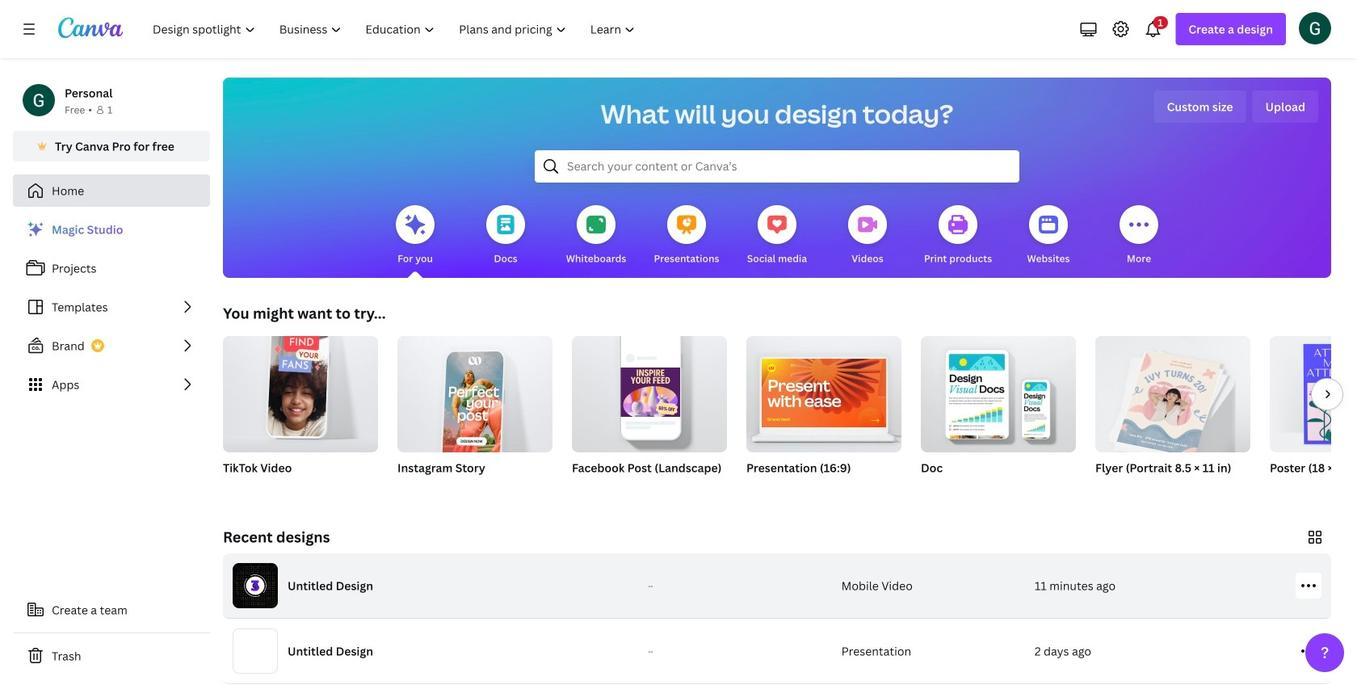 Task type: describe. For each thing, give the bounding box(es) containing it.
top level navigation element
[[142, 13, 649, 45]]

Search search field
[[567, 151, 987, 182]]



Task type: vqa. For each thing, say whether or not it's contained in the screenshot.
Top level navigation element
yes



Task type: locate. For each thing, give the bounding box(es) containing it.
greg robinson image
[[1299, 12, 1332, 44]]

list
[[13, 213, 210, 401]]

group
[[223, 326, 378, 496], [223, 326, 378, 452], [398, 330, 553, 496], [398, 330, 553, 462], [572, 330, 727, 496], [572, 330, 727, 452], [747, 330, 902, 496], [747, 330, 902, 452], [921, 330, 1076, 496], [921, 330, 1076, 452], [1096, 330, 1251, 496], [1096, 330, 1251, 458], [1270, 336, 1357, 496], [1270, 336, 1357, 452]]

None search field
[[535, 150, 1020, 183]]



